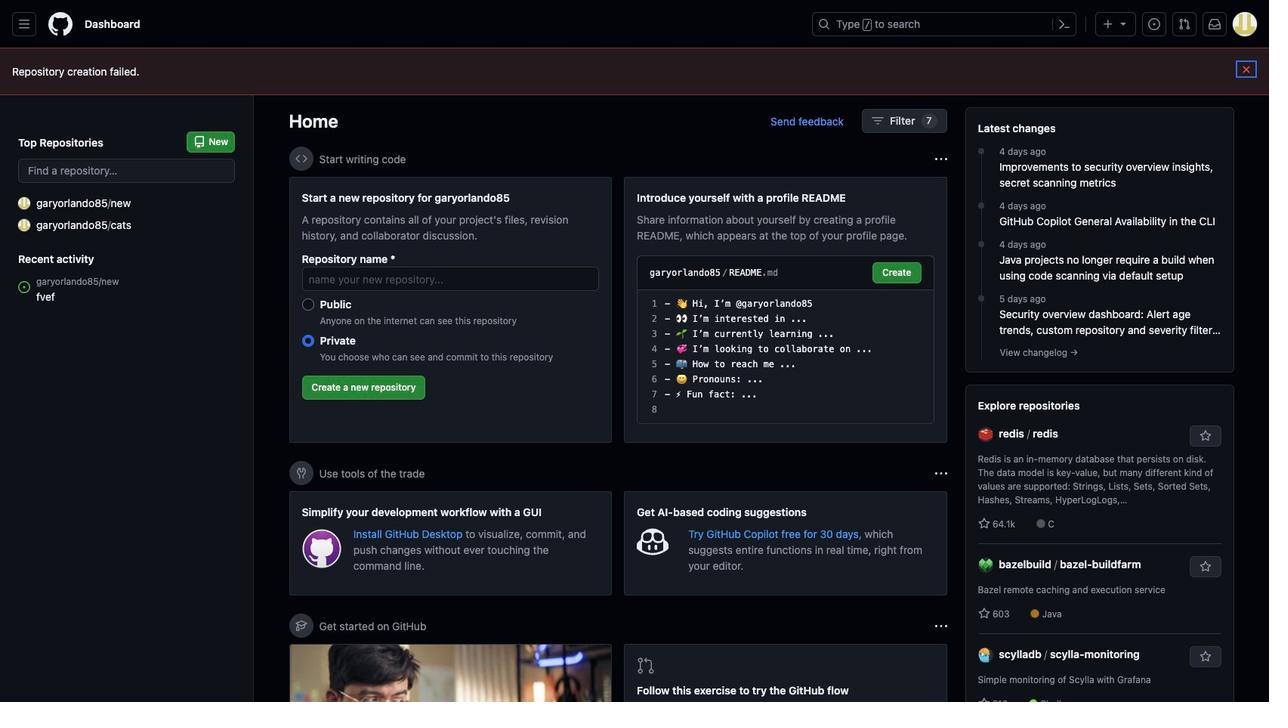 Task type: vqa. For each thing, say whether or not it's contained in the screenshot.
Find a repository… text field
yes



Task type: describe. For each thing, give the bounding box(es) containing it.
star this repository image for @scylladb profile icon
[[1200, 651, 1212, 663]]

tools image
[[295, 467, 307, 479]]

none submit inside introduce yourself with a profile readme element
[[873, 262, 922, 283]]

@bazelbuild profile image
[[978, 558, 993, 573]]

triangle down image
[[1118, 17, 1130, 29]]

plus image
[[1103, 18, 1115, 30]]

star image for @redis profile icon
[[978, 518, 990, 530]]

issue opened image
[[1149, 18, 1161, 30]]

filter image
[[872, 115, 884, 127]]

why am i seeing this? image
[[935, 153, 947, 165]]

introduce yourself with a profile readme element
[[624, 177, 947, 443]]

@scylladb profile image
[[978, 648, 993, 663]]

0 vertical spatial git pull request image
[[1179, 18, 1191, 30]]

1 dot fill image from the top
[[976, 200, 988, 212]]

1 dot fill image from the top
[[976, 145, 988, 157]]

what is github? image
[[290, 645, 611, 702]]

explore element
[[966, 107, 1235, 702]]

start a new repository element
[[289, 177, 612, 443]]

what is github? element
[[289, 644, 612, 702]]

why am i seeing this? image for what is github? element
[[935, 620, 947, 632]]

star this repository image for @bazelbuild profile icon
[[1200, 561, 1212, 573]]

0 horizontal spatial git pull request image
[[637, 657, 655, 675]]

command palette image
[[1059, 18, 1071, 30]]

why am i seeing this? image for simplify your development workflow with a gui element
[[935, 467, 947, 480]]



Task type: locate. For each thing, give the bounding box(es) containing it.
new image
[[18, 197, 30, 209]]

Top Repositories search field
[[18, 159, 235, 183]]

Find a repository… text field
[[18, 159, 235, 183]]

explore repositories navigation
[[966, 385, 1235, 702]]

star this repository image
[[1200, 561, 1212, 573], [1200, 651, 1212, 663]]

code image
[[295, 153, 307, 165]]

1 vertical spatial dot fill image
[[976, 292, 988, 305]]

1 vertical spatial git pull request image
[[637, 657, 655, 675]]

homepage image
[[48, 12, 73, 36]]

star image
[[978, 518, 990, 530], [978, 698, 990, 702]]

1 star this repository image from the top
[[1200, 561, 1212, 573]]

get ai-based coding suggestions element
[[624, 491, 947, 596]]

name your new repository... text field
[[302, 267, 599, 291]]

0 vertical spatial star this repository image
[[1200, 561, 1212, 573]]

star this repository image
[[1200, 430, 1212, 442]]

star image
[[978, 608, 990, 620]]

1 vertical spatial why am i seeing this? image
[[935, 620, 947, 632]]

1 vertical spatial star this repository image
[[1200, 651, 1212, 663]]

1 star image from the top
[[978, 518, 990, 530]]

2 dot fill image from the top
[[976, 238, 988, 250]]

2 star image from the top
[[978, 698, 990, 702]]

2 star this repository image from the top
[[1200, 651, 1212, 663]]

None submit
[[873, 262, 922, 283]]

0 vertical spatial dot fill image
[[976, 145, 988, 157]]

star image down @scylladb profile icon
[[978, 698, 990, 702]]

0 vertical spatial star image
[[978, 518, 990, 530]]

dot fill image
[[976, 145, 988, 157], [976, 292, 988, 305]]

@redis profile image
[[978, 427, 993, 442]]

star image up @bazelbuild profile icon
[[978, 518, 990, 530]]

star image for @scylladb profile icon
[[978, 698, 990, 702]]

cats image
[[18, 219, 30, 231]]

dot fill image
[[976, 200, 988, 212], [976, 238, 988, 250]]

0 vertical spatial dot fill image
[[976, 200, 988, 212]]

0 vertical spatial why am i seeing this? image
[[935, 467, 947, 480]]

notifications image
[[1209, 18, 1221, 30]]

open issue image
[[18, 281, 30, 293]]

1 why am i seeing this? image from the top
[[935, 467, 947, 480]]

mortar board image
[[295, 620, 307, 632]]

alert
[[12, 63, 1258, 79]]

1 vertical spatial dot fill image
[[976, 238, 988, 250]]

None radio
[[302, 299, 314, 311], [302, 335, 314, 347], [302, 299, 314, 311], [302, 335, 314, 347]]

simplify your development workflow with a gui element
[[289, 491, 612, 596]]

git pull request image
[[1179, 18, 1191, 30], [637, 657, 655, 675]]

1 vertical spatial star image
[[978, 698, 990, 702]]

github desktop image
[[302, 529, 341, 569]]

dismiss this message image
[[1241, 63, 1253, 76]]

2 dot fill image from the top
[[976, 292, 988, 305]]

why am i seeing this? image
[[935, 467, 947, 480], [935, 620, 947, 632]]

2 why am i seeing this? image from the top
[[935, 620, 947, 632]]

1 horizontal spatial git pull request image
[[1179, 18, 1191, 30]]



